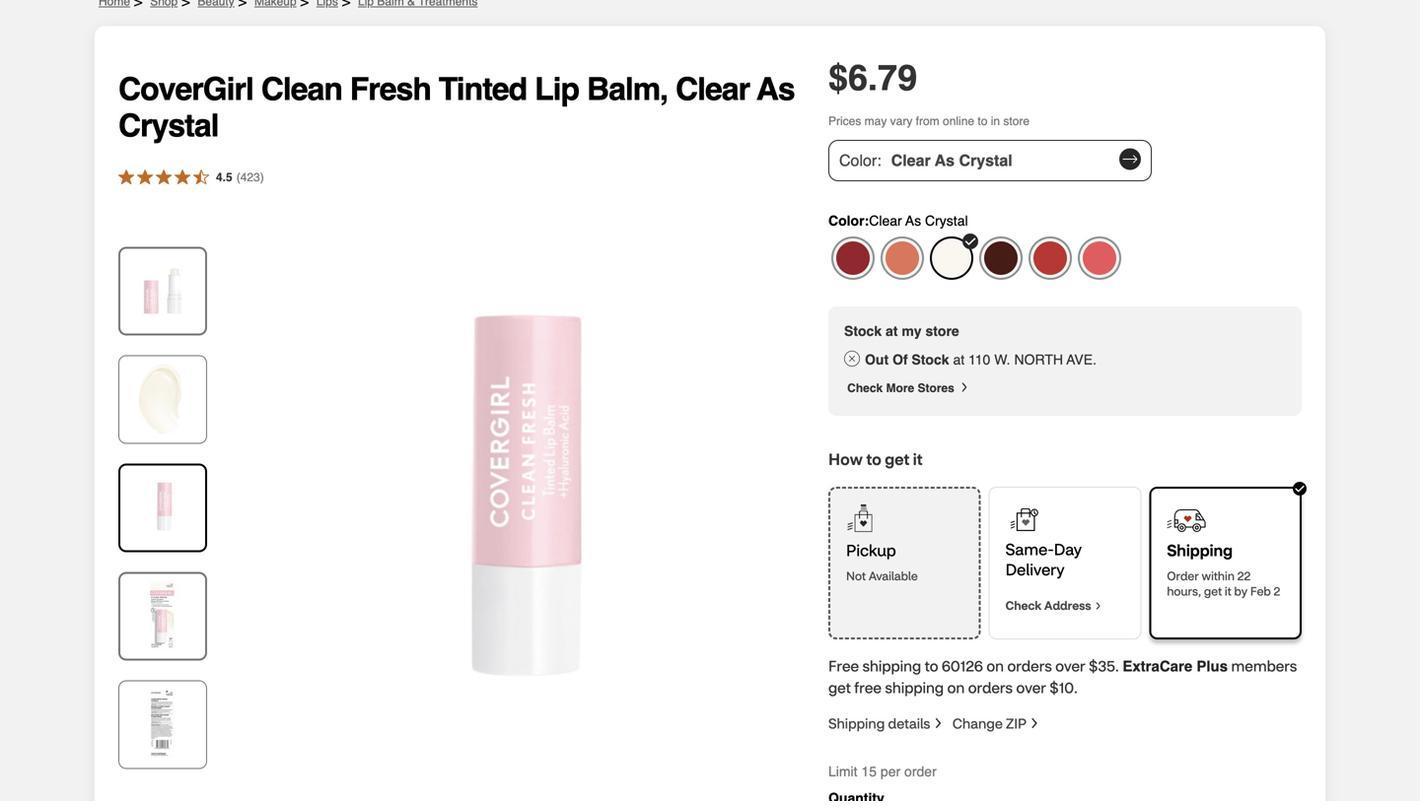 Task type: vqa. For each thing, say whether or not it's contained in the screenshot.
Emergen-
no



Task type: describe. For each thing, give the bounding box(es) containing it.
variant color: bliss you berry, 4 of 6:  bliss you berry not selected image
[[979, 237, 1023, 280]]

may
[[865, 114, 887, 128]]

423
[[240, 170, 260, 184]]

pickup not available
[[846, 540, 918, 584]]

0 vertical spatial shipping
[[862, 657, 921, 676]]

order
[[904, 764, 937, 780]]

0 horizontal spatial :
[[864, 213, 869, 229]]

0 vertical spatial color : clear as crystal
[[839, 151, 1013, 170]]

crystal inside covergirl clean fresh tinted lip balm, clear as crystal
[[118, 107, 218, 144]]

free shipping to 60126 on orders over $35. extracare plus
[[828, 657, 1228, 676]]

out of stock at 110 w. north ave. element
[[844, 351, 1286, 369]]

at inside out of stock at 110 w. north ave. element
[[953, 352, 965, 368]]

lip
[[535, 71, 579, 107]]

address
[[1044, 598, 1091, 613]]

0 vertical spatial it
[[913, 449, 922, 469]]

variant color: i cherry-ish you, 1 of 6:  i cherry-ish you not selected image
[[831, 237, 875, 280]]

shipping details button
[[828, 715, 941, 733]]

covergirl
[[118, 71, 253, 107]]

check more stores
[[847, 382, 954, 395]]

$35.
[[1089, 657, 1119, 676]]

shipping for order
[[1167, 540, 1233, 561]]

stock at my store
[[844, 323, 959, 339]]

1 horizontal spatial stock
[[912, 352, 949, 368]]

in
[[991, 114, 1000, 128]]

by
[[1234, 584, 1248, 599]]

balm,
[[587, 71, 668, 107]]

15
[[861, 764, 877, 780]]

0 vertical spatial at
[[886, 323, 898, 339]]

covergirl clean fresh tinted lip balm, thumbnail image 1 of 8 image
[[123, 252, 202, 331]]

0 vertical spatial get
[[885, 449, 909, 469]]

feb
[[1250, 584, 1271, 599]]

Variant Color: Life Is Pink, 6 of 6:  Life Is Pink Not selected   radio
[[1078, 237, 1121, 280]]

more
[[886, 382, 914, 395]]

1 vertical spatial color : clear as crystal
[[828, 213, 968, 229]]

zip
[[1006, 715, 1027, 733]]

22
[[1237, 569, 1251, 584]]

as inside covergirl clean fresh tinted lip balm, clear as crystal
[[757, 71, 795, 107]]

price $6.79. element
[[828, 58, 917, 99]]

(
[[236, 170, 240, 184]]

1 vertical spatial to
[[866, 449, 881, 469]]

it inside shipping order within 22 hours, get it by feb 2
[[1225, 584, 1231, 599]]

4.5 ( 423 )
[[216, 170, 264, 184]]

vary
[[890, 114, 913, 128]]

limit
[[828, 764, 858, 780]]

w.
[[994, 352, 1010, 368]]

delivery
[[1006, 560, 1065, 580]]

1 vertical spatial color
[[828, 213, 864, 229]]

within
[[1202, 569, 1235, 584]]

covergirl clean fresh tinted lip balm, thumbnail image 5 of 8 image
[[123, 686, 202, 765]]

variant color: you're the pom, 5 of 6:  you're the pom not selected image
[[1029, 237, 1072, 280]]

Variant Color: You'Re The Pom, 5 of 6:  You'Re The Pom Not selected   radio
[[1029, 237, 1072, 280]]

variant color: made for peach, 2 of 6:  made for peach not selected image
[[881, 237, 924, 280]]

over for $10.
[[1016, 678, 1046, 698]]

per
[[881, 764, 901, 780]]

limit 15 per order
[[828, 764, 937, 780]]

how to get it
[[828, 449, 922, 469]]

check more stores button
[[844, 381, 972, 396]]

2 vertical spatial as
[[905, 213, 921, 229]]

orders for shipping
[[968, 678, 1013, 698]]

1 vertical spatial crystal
[[959, 151, 1013, 170]]

Variant Color: Clear As Crystal, 3 of 6:  Clear As Crystal Selected   radio
[[930, 234, 978, 280]]

my
[[902, 323, 922, 339]]

covergirl clean fresh tinted lip balm, thumbnail image 4 of 8 image
[[123, 577, 202, 656]]

covergirl clean fresh tinted lip balm, clear as crystal
[[118, 71, 795, 144]]

free
[[854, 678, 882, 698]]



Task type: locate. For each thing, give the bounding box(es) containing it.
over up $10.
[[1055, 657, 1085, 676]]

variant color: life is pink, 6 of 6:  life is pink not selected image
[[1078, 237, 1121, 280]]

2 horizontal spatial get
[[1204, 584, 1222, 599]]

extracare
[[1123, 658, 1192, 676]]

over for $35.
[[1055, 657, 1085, 676]]

color : clear as crystal up 'variant color: made for peach, 2 of 6:  made for peach not selected' option
[[828, 213, 968, 229]]

1 vertical spatial shipping
[[885, 678, 944, 698]]

1 horizontal spatial store
[[1003, 114, 1030, 128]]

get
[[885, 449, 909, 469], [1204, 584, 1222, 599], [828, 678, 851, 698]]

change zip button
[[952, 715, 1038, 733]]

get down free
[[828, 678, 851, 698]]

1 horizontal spatial it
[[1225, 584, 1231, 599]]

store right in
[[1003, 114, 1030, 128]]

of
[[892, 352, 908, 368]]

0 vertical spatial orders
[[1007, 657, 1052, 676]]

north
[[1014, 352, 1063, 368]]

2 vertical spatial to
[[925, 657, 938, 676]]

not
[[846, 569, 866, 584]]

available
[[869, 569, 918, 584]]

over inside the members get free shipping on orders over $10.
[[1016, 678, 1046, 698]]

ave.
[[1067, 352, 1097, 368]]

get inside the members get free shipping on orders over $10.
[[828, 678, 851, 698]]

1 vertical spatial it
[[1225, 584, 1231, 599]]

to left in
[[978, 114, 988, 128]]

0 vertical spatial as
[[757, 71, 795, 107]]

orders down 60126
[[968, 678, 1013, 698]]

2 horizontal spatial as
[[935, 151, 955, 170]]

1 horizontal spatial get
[[885, 449, 909, 469]]

1 vertical spatial clear
[[891, 151, 931, 170]]

check for check more stores
[[847, 382, 883, 395]]

110
[[968, 352, 990, 368]]

clear right balm,
[[676, 71, 750, 107]]

crystal
[[118, 107, 218, 144], [959, 151, 1013, 170], [925, 213, 968, 229]]

on inside the members get free shipping on orders over $10.
[[947, 678, 965, 698]]

check inside button
[[847, 382, 883, 395]]

how
[[828, 449, 863, 469]]

prices may vary from online to in store
[[828, 114, 1030, 128]]

orders up $10.
[[1007, 657, 1052, 676]]

to
[[978, 114, 988, 128], [866, 449, 881, 469], [925, 657, 938, 676]]

stores
[[918, 382, 954, 395]]

0 horizontal spatial over
[[1016, 678, 1046, 698]]

shipping inside the members get free shipping on orders over $10.
[[885, 678, 944, 698]]

clicking on the image opens a new modal with 8 larger images of covergirl clean fresh tinted lip balm. some images may not have descriptive text. 3 out of 8. image
[[218, 210, 810, 802]]

60126
[[942, 657, 983, 676]]

plus
[[1197, 658, 1228, 676]]

change zip
[[952, 715, 1027, 733]]

covergirl clean fresh tinted lip balm, thumbnail image 3 of 8 image
[[123, 469, 202, 548]]

free
[[828, 657, 859, 676]]

change
[[952, 715, 1003, 733]]

0 horizontal spatial at
[[886, 323, 898, 339]]

0 vertical spatial shipping
[[1167, 540, 1233, 561]]

on down 60126
[[947, 678, 965, 698]]

members
[[1231, 657, 1297, 676]]

1 vertical spatial as
[[935, 151, 955, 170]]

stock up out
[[844, 323, 882, 339]]

shipping up "free"
[[862, 657, 921, 676]]

day
[[1054, 539, 1082, 560]]

on right 60126
[[987, 657, 1004, 676]]

: up variant color: i cherry-ish you, 1 of 6:  i cherry-ish you not selected image
[[864, 213, 869, 229]]

clear
[[676, 71, 750, 107], [891, 151, 931, 170], [869, 213, 902, 229]]

0 horizontal spatial to
[[866, 449, 881, 469]]

0 vertical spatial stock
[[844, 323, 882, 339]]

out
[[865, 352, 889, 368]]

0 horizontal spatial stock
[[844, 323, 882, 339]]

0 vertical spatial check
[[847, 382, 883, 395]]

shipping inside shipping order within 22 hours, get it by feb 2
[[1167, 540, 1233, 561]]

shipping
[[862, 657, 921, 676], [885, 678, 944, 698]]

4.5
[[216, 170, 232, 184]]

tinted
[[439, 71, 527, 107]]

0 vertical spatial on
[[987, 657, 1004, 676]]

1 horizontal spatial over
[[1055, 657, 1085, 676]]

orders
[[1007, 657, 1052, 676], [968, 678, 1013, 698]]

shipping up details at the bottom right
[[885, 678, 944, 698]]

0 vertical spatial to
[[978, 114, 988, 128]]

1 vertical spatial :
[[864, 213, 869, 229]]

2 vertical spatial clear
[[869, 213, 902, 229]]

at
[[886, 323, 898, 339], [953, 352, 965, 368]]

1 vertical spatial store
[[925, 323, 959, 339]]

it
[[913, 449, 922, 469], [1225, 584, 1231, 599]]

orders inside the members get free shipping on orders over $10.
[[968, 678, 1013, 698]]

over
[[1055, 657, 1085, 676], [1016, 678, 1046, 698]]

Variant Color: Bliss You Berry, 4 of 6:  Bliss You Berry Not selected   radio
[[979, 237, 1023, 280]]

0 vertical spatial color
[[839, 151, 877, 170]]

details
[[888, 715, 930, 733]]

as down online
[[935, 151, 955, 170]]

1 vertical spatial stock
[[912, 352, 949, 368]]

hours,
[[1167, 584, 1201, 599]]

check down delivery
[[1006, 598, 1044, 613]]

on for 60126
[[987, 657, 1004, 676]]

stock
[[844, 323, 882, 339], [912, 352, 949, 368]]

stock up the stores
[[912, 352, 949, 368]]

0 horizontal spatial on
[[947, 678, 965, 698]]

from
[[916, 114, 940, 128]]

out of stock at 110 w. north ave.
[[865, 352, 1097, 368]]

0 vertical spatial over
[[1055, 657, 1085, 676]]

prices
[[828, 114, 861, 128]]

covergirl clean fresh tinted lip balm, thumbnail image 2 of 8 image
[[123, 360, 202, 439]]

shipping details
[[828, 715, 930, 733]]

store right my
[[925, 323, 959, 339]]

1 vertical spatial orders
[[968, 678, 1013, 698]]

color down prices
[[839, 151, 877, 170]]

at left my
[[886, 323, 898, 339]]

shipping
[[1167, 540, 1233, 561], [828, 715, 885, 733]]

color up variant color: i cherry-ish you, 1 of 6:  i cherry-ish you not selected image
[[828, 213, 864, 229]]

members get free shipping on orders over $10.
[[828, 657, 1297, 698]]

fresh
[[350, 71, 431, 107]]

shipping up order
[[1167, 540, 1233, 561]]

:
[[877, 151, 881, 170], [864, 213, 869, 229]]

crystal down in
[[959, 151, 1013, 170]]

0 horizontal spatial as
[[757, 71, 795, 107]]

)
[[260, 170, 264, 184]]

1 vertical spatial at
[[953, 352, 965, 368]]

crystal up variant color: clear as crystal, 3 of 6:  clear as crystal selected radio
[[925, 213, 968, 229]]

1 vertical spatial check
[[1006, 598, 1044, 613]]

on
[[987, 657, 1004, 676], [947, 678, 965, 698]]

0 horizontal spatial store
[[925, 323, 959, 339]]

1 horizontal spatial at
[[953, 352, 965, 368]]

at left 110
[[953, 352, 965, 368]]

on for shipping
[[947, 678, 965, 698]]

shipping for details
[[828, 715, 885, 733]]

color : clear as crystal
[[839, 151, 1013, 170], [828, 213, 968, 229]]

check down out
[[847, 382, 883, 395]]

as left price $6.79. element
[[757, 71, 795, 107]]

order
[[1167, 569, 1199, 584]]

to right how at the bottom
[[866, 449, 881, 469]]

crystal up '4.5'
[[118, 107, 218, 144]]

clear inside covergirl clean fresh tinted lip balm, clear as crystal
[[676, 71, 750, 107]]

over down free shipping to 60126 on orders over $35. extracare plus
[[1016, 678, 1046, 698]]

orders for 60126
[[1007, 657, 1052, 676]]

get inside shipping order within 22 hours, get it by feb 2
[[1204, 584, 1222, 599]]

as up 'variant color: made for peach, 2 of 6:  made for peach not selected' option
[[905, 213, 921, 229]]

1 horizontal spatial :
[[877, 151, 881, 170]]

$10.
[[1050, 678, 1078, 698]]

2 horizontal spatial to
[[978, 114, 988, 128]]

0 horizontal spatial it
[[913, 449, 922, 469]]

0 vertical spatial store
[[1003, 114, 1030, 128]]

clear down vary
[[891, 151, 931, 170]]

store
[[1003, 114, 1030, 128], [925, 323, 959, 339]]

as
[[757, 71, 795, 107], [935, 151, 955, 170], [905, 213, 921, 229]]

get left by
[[1204, 584, 1222, 599]]

Variant Color: I Cherry-Ish You, 1 of 6:  I Cherry-Ish You Not selected   radio
[[831, 237, 875, 280]]

1 vertical spatial on
[[947, 678, 965, 698]]

2 vertical spatial get
[[828, 678, 851, 698]]

0 horizontal spatial check
[[847, 382, 883, 395]]

shipping order within 22 hours, get it by feb 2
[[1167, 540, 1280, 599]]

$6.79
[[828, 58, 917, 99]]

get right how at the bottom
[[885, 449, 909, 469]]

color
[[839, 151, 877, 170], [828, 213, 864, 229]]

0 vertical spatial clear
[[676, 71, 750, 107]]

clear up 'variant color: made for peach, 2 of 6:  made for peach not selected' option
[[869, 213, 902, 229]]

it down check more stores button
[[913, 449, 922, 469]]

0 vertical spatial :
[[877, 151, 881, 170]]

2
[[1274, 584, 1280, 599]]

same-day delivery
[[1006, 539, 1082, 580]]

1 horizontal spatial shipping
[[1167, 540, 1233, 561]]

2 vertical spatial crystal
[[925, 213, 968, 229]]

1 vertical spatial over
[[1016, 678, 1046, 698]]

1 horizontal spatial check
[[1006, 598, 1044, 613]]

0 vertical spatial crystal
[[118, 107, 218, 144]]

1 horizontal spatial on
[[987, 657, 1004, 676]]

1 vertical spatial get
[[1204, 584, 1222, 599]]

1 horizontal spatial as
[[905, 213, 921, 229]]

1 vertical spatial shipping
[[828, 715, 885, 733]]

clean
[[261, 71, 342, 107]]

pickup
[[846, 540, 896, 561]]

1 horizontal spatial to
[[925, 657, 938, 676]]

0 horizontal spatial get
[[828, 678, 851, 698]]

: down may
[[877, 151, 881, 170]]

Variant Color: Made For Peach, 2 of 6:  Made For Peach Not selected   radio
[[881, 237, 924, 280]]

to left 60126
[[925, 657, 938, 676]]

same-
[[1006, 539, 1054, 560]]

color : clear as crystal down the from
[[839, 151, 1013, 170]]

it left by
[[1225, 584, 1231, 599]]

0 horizontal spatial shipping
[[828, 715, 885, 733]]

check
[[847, 382, 883, 395], [1006, 598, 1044, 613]]

shipping down "free"
[[828, 715, 885, 733]]

check for check
[[1006, 598, 1044, 613]]

online
[[943, 114, 974, 128]]



